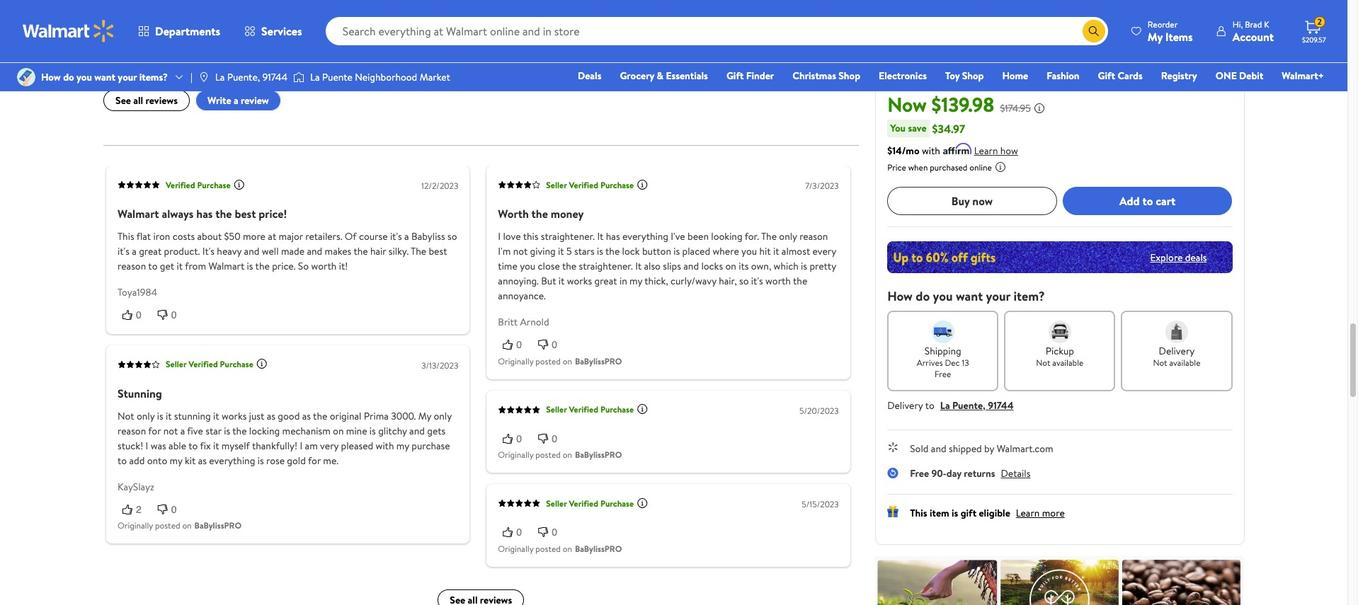 Task type: vqa. For each thing, say whether or not it's contained in the screenshot.
Purchase associated with 5/15/2023
yes



Task type: locate. For each thing, give the bounding box(es) containing it.
 image for la puente, 91744
[[198, 72, 210, 83]]

has up the "about"
[[196, 207, 213, 222]]

more left at
[[243, 230, 265, 244]]

gift left finder
[[727, 69, 744, 83]]

available down intent image for pickup
[[1053, 357, 1084, 369]]

my right in
[[630, 275, 642, 289]]

0 horizontal spatial puente,
[[227, 70, 260, 84]]

star up the fix
[[205, 425, 221, 439]]

0 horizontal spatial worth
[[311, 260, 336, 274]]

more for $50
[[243, 230, 265, 244]]

1 horizontal spatial not
[[1037, 357, 1051, 369]]

progress bar for 0
[[531, 66, 832, 69]]

purchase
[[411, 439, 450, 454]]

3 stars button
[[481, 29, 859, 43]]

star right 1
[[491, 60, 507, 74]]

everything inside i love this straightener. it has everything i've been looking for. the only reason i'm not giving it 5 stars is the lock button is placed where you hit it almost every time you close the straightener. it also slips and locks on its own, which is pretty annoying. but it works great in my thick, curly/wavy hair, so it's worth the annoyance.
[[622, 230, 668, 244]]

0 vertical spatial walmart
[[117, 207, 159, 222]]

la for la puente, 91744
[[215, 70, 225, 84]]

0 horizontal spatial how
[[41, 70, 61, 84]]

1 horizontal spatial works
[[567, 275, 592, 289]]

2 down kayslayz
[[136, 505, 141, 516]]

stars inside i love this straightener. it has everything i've been looking for. the only reason i'm not giving it 5 stars is the lock button is placed where you hit it almost every time you close the straightener. it also slips and locks on its own, which is pretty annoying. but it works great in my thick, curly/wavy hair, so it's worth the annoyance.
[[574, 245, 594, 259]]

get
[[160, 260, 174, 274]]

1 vertical spatial delivery
[[888, 399, 923, 413]]

best down babyliss
[[429, 245, 447, 259]]

0 horizontal spatial it's
[[117, 245, 129, 259]]

1 horizontal spatial available
[[1170, 357, 1201, 369]]

explore
[[1151, 250, 1183, 264]]

seller verified purchase information image
[[637, 179, 648, 191], [256, 359, 267, 370], [637, 404, 648, 416]]

with down glitchy
[[376, 439, 394, 454]]

not inside the delivery not available
[[1154, 357, 1168, 369]]

1 horizontal spatial as
[[266, 410, 275, 424]]

shop for christmas shop
[[839, 69, 861, 83]]

la up write
[[215, 70, 225, 84]]

91744 up "by"
[[988, 399, 1014, 413]]

worth
[[311, 260, 336, 274], [766, 275, 791, 289]]

this for this item is gift eligible learn more
[[910, 506, 928, 521]]

fashion
[[1047, 69, 1080, 83]]

is left price.
[[247, 260, 253, 274]]

worth the money
[[498, 207, 584, 222]]

write a review link
[[195, 91, 281, 112]]

legal information image
[[995, 161, 1007, 173]]

available inside the delivery not available
[[1170, 357, 1201, 369]]

lock
[[622, 245, 640, 259]]

do down walmart image at the top of page
[[63, 70, 74, 84]]

you up 'annoying.'
[[520, 260, 535, 274]]

0 horizontal spatial only
[[136, 410, 154, 424]]

1
[[485, 60, 488, 74]]

0 vertical spatial works
[[567, 275, 592, 289]]

13
[[962, 357, 970, 369]]

is up myself on the bottom of the page
[[224, 425, 230, 439]]

0 vertical spatial star
[[491, 60, 507, 74]]

3 progress bar from the top
[[531, 66, 832, 69]]

walmart up flat
[[117, 207, 159, 222]]

more for learn
[[1043, 506, 1065, 521]]

la left puente
[[310, 70, 320, 84]]

2 progress bar from the top
[[531, 34, 832, 37]]

add
[[129, 454, 144, 468]]

3/13/2023
[[421, 360, 458, 372]]

item?
[[1014, 288, 1046, 305]]

shop right the christmas
[[839, 69, 861, 83]]

learn inside button
[[975, 144, 998, 158]]

silky.
[[388, 245, 409, 259]]

1 vertical spatial do
[[916, 288, 930, 305]]

0 horizontal spatial has
[[196, 207, 213, 222]]

verified purchase
[[165, 180, 230, 192]]

learn up online
[[975, 144, 998, 158]]

do up shipping on the bottom of page
[[916, 288, 930, 305]]

this inside this flat iron costs about $50 more at major retailers. of course it's a babyliss so it's a great product. it's heavy and well made and makes the hair silky. the best reason to get it from walmart is the price. so worth it!
[[117, 230, 134, 244]]

 image right | at the top left of the page
[[198, 72, 210, 83]]

the
[[761, 230, 777, 244], [411, 245, 426, 259]]

on inside not only is it stunning it works just as good as the original prima 3000.   my only reason for not a five star is the locking mechanism on mine is glitchy and gets stuck!  i was able to fix it myself thankfully! i am very pleased with my purchase to add onto my kit as everything is rose gold for me.
[[333, 425, 344, 439]]

fashion link
[[1041, 68, 1086, 84]]

not down stunning
[[117, 410, 134, 424]]

star
[[491, 60, 507, 74], [205, 425, 221, 439]]

2 horizontal spatial it's
[[751, 275, 763, 289]]

i left "love"
[[498, 230, 501, 244]]

price!
[[258, 207, 287, 222]]

one debit link
[[1210, 68, 1270, 84]]

1 vertical spatial for
[[308, 454, 321, 468]]

and inside not only is it stunning it works just as good as the original prima 3000.   my only reason for not a five star is the locking mechanism on mine is glitchy and gets stuck!  i was able to fix it myself thankfully! i am very pleased with my purchase to add onto my kit as everything is rose gold for me.
[[409, 425, 425, 439]]

not for delivery
[[1154, 357, 1168, 369]]

not only is it stunning it works just as good as the original prima 3000.   my only reason for not a five star is the locking mechanism on mine is glitchy and gets stuck!  i was able to fix it myself thankfully! i am very pleased with my purchase to add onto my kit as everything is rose gold for me.
[[117, 410, 452, 468]]

star inside not only is it stunning it works just as good as the original prima 3000.   my only reason for not a five star is the locking mechanism on mine is glitchy and gets stuck!  i was able to fix it myself thankfully! i am very pleased with my purchase to add onto my kit as everything is rose gold for me.
[[205, 425, 221, 439]]

walmart always has the best price!
[[117, 207, 287, 222]]

2 horizontal spatial my
[[630, 275, 642, 289]]

0 horizontal spatial delivery
[[888, 399, 923, 413]]

0 horizontal spatial 91744
[[262, 70, 288, 84]]

as right just
[[266, 410, 275, 424]]

1 horizontal spatial so
[[739, 275, 749, 289]]

0 horizontal spatial la
[[215, 70, 225, 84]]

as up "mechanism"
[[302, 410, 311, 424]]

add
[[1120, 193, 1140, 209]]

reason inside i love this straightener. it has everything i've been looking for. the only reason i'm not giving it 5 stars is the lock button is placed where you hit it almost every time you close the straightener. it also slips and locks on its own, which is pretty annoying. but it works great in my thick, curly/wavy hair, so it's worth the annoyance.
[[800, 230, 828, 244]]

0 horizontal spatial  image
[[198, 72, 210, 83]]

so inside this flat iron costs about $50 more at major retailers. of course it's a babyliss so it's a great product. it's heavy and well made and makes the hair silky. the best reason to get it from walmart is the price. so worth it!
[[447, 230, 457, 244]]

my inside not only is it stunning it works just as good as the original prima 3000.   my only reason for not a five star is the locking mechanism on mine is glitchy and gets stuck!  i was able to fix it myself thankfully! i am very pleased with my purchase to add onto my kit as everything is rose gold for me.
[[418, 410, 431, 424]]

0 horizontal spatial free
[[910, 467, 929, 481]]

1 shop from the left
[[839, 69, 861, 83]]

gift for gift finder
[[727, 69, 744, 83]]

so inside i love this straightener. it has everything i've been looking for. the only reason i'm not giving it 5 stars is the lock button is placed where you hit it almost every time you close the straightener. it also slips and locks on its own, which is pretty annoying. but it works great in my thick, curly/wavy hair, so it's worth the annoyance.
[[739, 275, 749, 289]]

reason up every
[[800, 230, 828, 244]]

2 button
[[117, 503, 153, 518]]

time
[[498, 260, 517, 274]]

add to cart
[[1120, 193, 1176, 209]]

and down the retailers.
[[307, 245, 322, 259]]

up to sixty percent off deals. shop now. image
[[888, 241, 1233, 273]]

1 vertical spatial my
[[396, 439, 409, 454]]

only up almost
[[779, 230, 797, 244]]

items?
[[139, 70, 168, 84]]

seller verified purchase information image
[[637, 498, 648, 509]]

0 vertical spatial want
[[94, 70, 115, 84]]

1 horizontal spatial how
[[888, 288, 913, 305]]

not inside i love this straightener. it has everything i've been looking for. the only reason i'm not giving it 5 stars is the lock button is placed where you hit it almost every time you close the straightener. it also slips and locks on its own, which is pretty annoying. but it works great in my thick, curly/wavy hair, so it's worth the annoyance.
[[513, 245, 528, 259]]

1 horizontal spatial gift
[[1098, 69, 1116, 83]]

$34.97
[[933, 121, 966, 136]]

0 horizontal spatial my
[[169, 454, 182, 468]]

great inside this flat iron costs about $50 more at major retailers. of course it's a babyliss so it's a great product. it's heavy and well made and makes the hair silky. the best reason to get it from walmart is the price. so worth it!
[[139, 245, 161, 259]]

purchase for 5/15/2023
[[600, 498, 634, 510]]

0 vertical spatial more
[[243, 230, 265, 244]]

worth inside i love this straightener. it has everything i've been looking for. the only reason i'm not giving it 5 stars is the lock button is placed where you hit it almost every time you close the straightener. it also slips and locks on its own, which is pretty annoying. but it works great in my thick, curly/wavy hair, so it's worth the annoyance.
[[766, 275, 791, 289]]

1 horizontal spatial great
[[594, 275, 617, 289]]

gets
[[427, 425, 445, 439]]

1 horizontal spatial only
[[434, 410, 452, 424]]

learn
[[975, 144, 998, 158], [1016, 506, 1040, 521]]

worth down the which
[[766, 275, 791, 289]]

which
[[774, 260, 799, 274]]

2 horizontal spatial la
[[941, 399, 950, 413]]

gift left cards
[[1098, 69, 1116, 83]]

seller for 5/20/2023
[[546, 404, 567, 416]]

so down its on the right of page
[[739, 275, 749, 289]]

seller verified purchase information image for stunning
[[256, 359, 267, 370]]

has inside i love this straightener. it has everything i've been looking for. the only reason i'm not giving it 5 stars is the lock button is placed where you hit it almost every time you close the straightener. it also slips and locks on its own, which is pretty annoying. but it works great in my thick, curly/wavy hair, so it's worth the annoyance.
[[606, 230, 620, 244]]

reviews
[[145, 94, 177, 108]]

1 vertical spatial star
[[205, 425, 221, 439]]

2 available from the left
[[1170, 357, 1201, 369]]

i left was
[[145, 439, 148, 454]]

it's up the toya1984
[[117, 245, 129, 259]]

1 vertical spatial works
[[221, 410, 246, 424]]

is left the gift
[[952, 506, 959, 521]]

delivery up sold
[[888, 399, 923, 413]]

the left lock
[[605, 245, 620, 259]]

0 vertical spatial do
[[63, 70, 74, 84]]

a
[[233, 94, 238, 108], [404, 230, 409, 244], [132, 245, 136, 259], [180, 425, 185, 439]]

1 horizontal spatial worth
[[766, 275, 791, 289]]

0 horizontal spatial so
[[447, 230, 457, 244]]

curly/wavy
[[670, 275, 716, 289]]

how for how do you want your item?
[[888, 288, 913, 305]]

annoying.
[[498, 275, 539, 289]]

toya1984
[[117, 286, 157, 300]]

arrives
[[917, 357, 943, 369]]

the down well
[[255, 260, 269, 274]]

it inside this flat iron costs about $50 more at major retailers. of course it's a babyliss so it's a great product. it's heavy and well made and makes the hair silky. the best reason to get it from walmart is the price. so worth it!
[[176, 260, 182, 274]]

want for item?
[[956, 288, 983, 305]]

pretty
[[810, 260, 836, 274]]

you down the for.
[[741, 245, 757, 259]]

this left flat
[[117, 230, 134, 244]]

fix
[[200, 439, 210, 454]]

1 horizontal spatial more
[[1043, 506, 1065, 521]]

1 vertical spatial puente,
[[953, 399, 986, 413]]

mechanism
[[282, 425, 330, 439]]

hit
[[759, 245, 771, 259]]

i inside i love this straightener. it has everything i've been looking for. the only reason i'm not giving it 5 stars is the lock button is placed where you hit it almost every time you close the straightener. it also slips and locks on its own, which is pretty annoying. but it works great in my thick, curly/wavy hair, so it's worth the annoyance.
[[498, 230, 501, 244]]

delivery inside the delivery not available
[[1159, 344, 1195, 358]]

purchase for 5/20/2023
[[600, 404, 634, 416]]

reorder my items
[[1148, 18, 1194, 44]]

0 horizontal spatial with
[[376, 439, 394, 454]]

seller for 7/3/2023
[[546, 180, 567, 192]]

your up the see
[[118, 70, 137, 84]]

gift
[[961, 506, 977, 521]]

la puente, 91744
[[215, 70, 288, 84]]

1 vertical spatial 91744
[[988, 399, 1014, 413]]

learn right eligible
[[1016, 506, 1040, 521]]

1 horizontal spatial delivery
[[1159, 344, 1195, 358]]

0 button
[[117, 309, 153, 323], [153, 309, 188, 323], [498, 339, 533, 353], [533, 339, 568, 353], [498, 432, 533, 447], [533, 432, 568, 447], [153, 503, 188, 518], [498, 526, 533, 541], [533, 526, 568, 541]]

original
[[330, 410, 361, 424]]

intent image for pickup image
[[1049, 321, 1072, 343]]

1 horizontal spatial best
[[429, 245, 447, 259]]

this flat iron costs about $50 more at major retailers. of course it's a babyliss so it's a great product. it's heavy and well made and makes the hair silky. the best reason to get it from walmart is the price. so worth it!
[[117, 230, 457, 274]]

90-
[[932, 467, 947, 481]]

seller for 5/15/2023
[[546, 498, 567, 510]]

the up hit
[[761, 230, 777, 244]]

 image
[[293, 70, 305, 84], [198, 72, 210, 83]]

eligible
[[979, 506, 1011, 521]]

babylisspro
[[575, 356, 622, 368], [575, 450, 622, 462], [194, 520, 241, 533], [575, 543, 622, 555]]

1 vertical spatial best
[[429, 245, 447, 259]]

great left in
[[594, 275, 617, 289]]

hi,
[[1233, 18, 1244, 30]]

1 vertical spatial walmart
[[208, 260, 244, 274]]

my left kit
[[169, 454, 182, 468]]

day
[[947, 467, 962, 481]]

gift finder link
[[720, 68, 781, 84]]

intent image for delivery image
[[1166, 321, 1189, 343]]

0 horizontal spatial everything
[[209, 454, 255, 468]]

stars right 5
[[574, 245, 594, 259]]

for.
[[745, 230, 759, 244]]

0 horizontal spatial my
[[418, 410, 431, 424]]

home link
[[996, 68, 1035, 84]]

stars right 4
[[494, 13, 514, 27]]

a right write
[[233, 94, 238, 108]]

worth inside this flat iron costs about $50 more at major retailers. of course it's a babyliss so it's a great product. it's heavy and well made and makes the hair silky. the best reason to get it from walmart is the price. so worth it!
[[311, 260, 336, 274]]

a left five
[[180, 425, 185, 439]]

0 horizontal spatial learn
[[975, 144, 998, 158]]

verified
[[165, 180, 195, 192], [569, 180, 598, 192], [188, 359, 218, 371], [569, 404, 598, 416], [569, 498, 598, 510]]

2 down '3'
[[485, 44, 490, 59]]

available for pickup
[[1053, 357, 1084, 369]]

verified purchase information image
[[233, 179, 245, 191]]

1 horizontal spatial for
[[308, 454, 321, 468]]

stars down 3 stars
[[493, 44, 513, 59]]

and inside i love this straightener. it has everything i've been looking for. the only reason i'm not giving it 5 stars is the lock button is placed where you hit it almost every time you close the straightener. it also slips and locks on its own, which is pretty annoying. but it works great in my thick, curly/wavy hair, so it's worth the annoyance.
[[683, 260, 699, 274]]

not up able
[[163, 425, 178, 439]]

la puente neighborhood market
[[310, 70, 450, 84]]

0 vertical spatial worth
[[311, 260, 336, 274]]

sold and shipped by walmart.com
[[910, 442, 1054, 456]]

verified for 7/3/2023
[[569, 180, 598, 192]]

1 vertical spatial it
[[635, 260, 642, 274]]

you down walmart image at the top of page
[[77, 70, 92, 84]]

verified for 5/20/2023
[[569, 404, 598, 416]]

gift for gift cards
[[1098, 69, 1116, 83]]

1 available from the left
[[1053, 357, 1084, 369]]

1 vertical spatial how
[[888, 288, 913, 305]]

1 vertical spatial worth
[[766, 275, 791, 289]]

1 vertical spatial the
[[411, 245, 426, 259]]

sold
[[910, 442, 929, 456]]

great down flat
[[139, 245, 161, 259]]

want
[[94, 70, 115, 84], [956, 288, 983, 305]]

how
[[1001, 144, 1019, 158]]

1 horizontal spatial free
[[935, 368, 952, 380]]

my
[[630, 275, 642, 289], [396, 439, 409, 454], [169, 454, 182, 468]]

puente, down 13
[[953, 399, 986, 413]]

seller for 3/13/2023
[[165, 359, 186, 371]]

save
[[908, 121, 927, 135]]

0 horizontal spatial want
[[94, 70, 115, 84]]

Search search field
[[326, 17, 1109, 45]]

not down intent image for pickup
[[1037, 357, 1051, 369]]

with up the price when purchased online
[[922, 144, 941, 158]]

0 vertical spatial great
[[139, 245, 161, 259]]

1 horizontal spatial not
[[513, 245, 528, 259]]

2 shop from the left
[[963, 69, 984, 83]]

the down 5
[[562, 260, 576, 274]]

1 vertical spatial progress bar
[[531, 34, 832, 37]]

0 vertical spatial this
[[117, 230, 134, 244]]

available
[[1053, 357, 1084, 369], [1170, 357, 1201, 369]]

2 gift from the left
[[1098, 69, 1116, 83]]

free inside shipping arrives dec 13 free
[[935, 368, 952, 380]]

0 horizontal spatial the
[[411, 245, 426, 259]]

2 vertical spatial reason
[[117, 425, 146, 439]]

0 horizontal spatial works
[[221, 410, 246, 424]]

0 vertical spatial how
[[41, 70, 61, 84]]

free left 90-
[[910, 467, 929, 481]]

now
[[888, 91, 927, 118]]

1 horizontal spatial learn
[[1016, 506, 1040, 521]]

my up "gets"
[[418, 410, 431, 424]]

want left item?
[[956, 288, 983, 305]]

and left "gets"
[[409, 425, 425, 439]]

shipped
[[949, 442, 982, 456]]

progress bar
[[531, 19, 832, 22], [531, 34, 832, 37], [531, 66, 832, 69]]

0 vertical spatial has
[[196, 207, 213, 222]]

stars for 4 stars
[[494, 13, 514, 27]]

want up the see
[[94, 70, 115, 84]]

only inside i love this straightener. it has everything i've been looking for. the only reason i'm not giving it 5 stars is the lock button is placed where you hit it almost every time you close the straightener. it also slips and locks on its own, which is pretty annoying. but it works great in my thick, curly/wavy hair, so it's worth the annoyance.
[[779, 230, 797, 244]]

stars right '3'
[[493, 29, 513, 43]]

you up intent image for shipping
[[933, 288, 953, 305]]

reason up the toya1984
[[117, 260, 146, 274]]

1 horizontal spatial shop
[[963, 69, 984, 83]]

your left item?
[[986, 288, 1011, 305]]

this left item
[[910, 506, 928, 521]]

it's up "silky."
[[390, 230, 402, 244]]

2 vertical spatial my
[[169, 454, 182, 468]]

3
[[485, 29, 490, 43]]

best up $50
[[234, 207, 256, 222]]

0 horizontal spatial for
[[148, 425, 161, 439]]

1 vertical spatial great
[[594, 275, 617, 289]]

0 horizontal spatial star
[[205, 425, 221, 439]]

more inside this flat iron costs about $50 more at major retailers. of course it's a babyliss so it's a great product. it's heavy and well made and makes the hair silky. the best reason to get it from walmart is the price. so worth it!
[[243, 230, 265, 244]]

2 horizontal spatial only
[[779, 230, 797, 244]]

not inside not only is it stunning it works just as good as the original prima 3000.   my only reason for not a five star is the locking mechanism on mine is glitchy and gets stuck!  i was able to fix it myself thankfully! i am very pleased with my purchase to add onto my kit as everything is rose gold for me.
[[163, 425, 178, 439]]

0 horizontal spatial i
[[145, 439, 148, 454]]

learn more about strikethrough prices image
[[1034, 103, 1046, 114]]

a down flat
[[132, 245, 136, 259]]

1 vertical spatial with
[[376, 439, 394, 454]]

available inside pickup not available
[[1053, 357, 1084, 369]]

christmas shop link
[[787, 68, 867, 84]]

1 vertical spatial has
[[606, 230, 620, 244]]

search icon image
[[1089, 26, 1100, 37]]

2 vertical spatial seller verified purchase information image
[[637, 404, 648, 416]]

everything up the button
[[622, 230, 668, 244]]

great inside i love this straightener. it has everything i've been looking for. the only reason i'm not giving it 5 stars is the lock button is placed where you hit it almost every time you close the straightener. it also slips and locks on its own, which is pretty annoying. but it works great in my thick, curly/wavy hair, so it's worth the annoyance.
[[594, 275, 617, 289]]

five
[[187, 425, 203, 439]]

deals
[[578, 69, 602, 83]]

so right babyliss
[[447, 230, 457, 244]]

free down shipping on the bottom of page
[[935, 368, 952, 380]]

works right but
[[567, 275, 592, 289]]

1 horizontal spatial with
[[922, 144, 941, 158]]

the inside i love this straightener. it has everything i've been looking for. the only reason i'm not giving it 5 stars is the lock button is placed where you hit it almost every time you close the straightener. it also slips and locks on its own, which is pretty annoying. but it works great in my thick, curly/wavy hair, so it's worth the annoyance.
[[761, 230, 777, 244]]

locks
[[701, 260, 723, 274]]

out
[[176, 23, 201, 47]]

i love this straightener. it has everything i've been looking for. the only reason i'm not giving it 5 stars is the lock button is placed where you hit it almost every time you close the straightener. it also slips and locks on its own, which is pretty annoying. but it works great in my thick, curly/wavy hair, so it's worth the annoyance.
[[498, 230, 836, 304]]

how do you want your items?
[[41, 70, 168, 84]]

not inside pickup not available
[[1037, 357, 1051, 369]]

2 up "$209.57"
[[1318, 16, 1323, 28]]

for down am
[[308, 454, 321, 468]]

buy now button
[[888, 187, 1058, 215]]

$209.57
[[1303, 35, 1327, 45]]

0 horizontal spatial gift
[[727, 69, 744, 83]]

has up in
[[606, 230, 620, 244]]

0 vertical spatial seller verified purchase information image
[[637, 179, 648, 191]]

0 vertical spatial best
[[234, 207, 256, 222]]

to left cart at the right top of the page
[[1143, 193, 1154, 209]]

1 progress bar from the top
[[531, 19, 832, 22]]

i left am
[[300, 439, 302, 454]]

1 vertical spatial everything
[[209, 454, 255, 468]]

great
[[139, 245, 161, 259], [594, 275, 617, 289]]

not right i'm
[[513, 245, 528, 259]]

0 horizontal spatial available
[[1053, 357, 1084, 369]]

seller verified purchase information image for worth the money
[[637, 179, 648, 191]]

everything down myself on the bottom of the page
[[209, 454, 255, 468]]

to inside this flat iron costs about $50 more at major retailers. of course it's a babyliss so it's a great product. it's heavy and well made and makes the hair silky. the best reason to get it from walmart is the price. so worth it!
[[148, 260, 157, 274]]

progress bar inside 3 stars button
[[531, 34, 832, 37]]

 image
[[17, 68, 35, 86]]

1 gift from the left
[[727, 69, 744, 83]]

1 horizontal spatial la
[[310, 70, 320, 84]]

1 horizontal spatial your
[[986, 288, 1011, 305]]

by
[[985, 442, 995, 456]]

purchase for 7/3/2023
[[600, 180, 634, 192]]

0 horizontal spatial this
[[117, 230, 134, 244]]

la
[[215, 70, 225, 84], [310, 70, 320, 84], [941, 399, 950, 413]]

grocery & essentials link
[[614, 68, 715, 84]]

the down the which
[[793, 275, 807, 289]]

0 vertical spatial your
[[118, 70, 137, 84]]



Task type: describe. For each thing, give the bounding box(es) containing it.
buy
[[952, 193, 970, 209]]

2 up "christmas shop" link
[[840, 13, 846, 27]]

me.
[[323, 454, 338, 468]]

puente
[[322, 70, 353, 84]]

not for pickup
[[1037, 357, 1051, 369]]

the inside this flat iron costs about $50 more at major retailers. of course it's a babyliss so it's a great product. it's heavy and well made and makes the hair silky. the best reason to get it from walmart is the price. so worth it!
[[411, 245, 426, 259]]

on inside i love this straightener. it has everything i've been looking for. the only reason i'm not giving it 5 stars is the lock button is placed where you hit it almost every time you close the straightener. it also slips and locks on its own, which is pretty annoying. but it works great in my thick, curly/wavy hair, so it's worth the annoyance.
[[725, 260, 736, 274]]

clear search field text image
[[1066, 25, 1077, 37]]

write
[[207, 94, 231, 108]]

kayslayz
[[117, 481, 154, 495]]

onto
[[147, 454, 167, 468]]

purchased
[[930, 161, 968, 173]]

0 vertical spatial puente,
[[227, 70, 260, 84]]

now $139.98
[[888, 91, 995, 118]]

free 90-day returns details
[[910, 467, 1031, 481]]

walmart inside this flat iron costs about $50 more at major retailers. of course it's a babyliss so it's a great product. it's heavy and well made and makes the hair silky. the best reason to get it from walmart is the price. so worth it!
[[208, 260, 244, 274]]

this item is gift eligible learn more
[[910, 506, 1065, 521]]

cards
[[1118, 69, 1143, 83]]

delivery for not
[[1159, 344, 1195, 358]]

reason inside this flat iron costs about $50 more at major retailers. of course it's a babyliss so it's a great product. it's heavy and well made and makes the hair silky. the best reason to get it from walmart is the price. so worth it!
[[117, 260, 146, 274]]

been
[[688, 230, 709, 244]]

with inside not only is it stunning it works just as good as the original prima 3000.   my only reason for not a five star is the locking mechanism on mine is glitchy and gets stuck!  i was able to fix it myself thankfully! i am very pleased with my purchase to add onto my kit as everything is rose gold for me.
[[376, 439, 394, 454]]

kit
[[185, 454, 195, 468]]

brad
[[1246, 18, 1263, 30]]

do for how do you want your item?
[[916, 288, 930, 305]]

la puente, 91744 button
[[941, 399, 1014, 413]]

thick,
[[645, 275, 668, 289]]

1 vertical spatial free
[[910, 467, 929, 481]]

is left rose at bottom left
[[257, 454, 264, 468]]

stunning
[[174, 410, 211, 424]]

it's inside i love this straightener. it has everything i've been looking for. the only reason i'm not giving it 5 stars is the lock button is placed where you hit it almost every time you close the straightener. it also slips and locks on its own, which is pretty annoying. but it works great in my thick, curly/wavy hair, so it's worth the annoyance.
[[751, 275, 763, 289]]

this for this flat iron costs about $50 more at major retailers. of course it's a babyliss so it's a great product. it's heavy and well made and makes the hair silky. the best reason to get it from walmart is the price. so worth it!
[[117, 230, 134, 244]]

1 horizontal spatial puente,
[[953, 399, 986, 413]]

0 vertical spatial 91744
[[262, 70, 288, 84]]

it right "stunning"
[[213, 410, 219, 424]]

thankfully!
[[252, 439, 297, 454]]

5
[[566, 245, 572, 259]]

0 horizontal spatial it
[[597, 230, 604, 244]]

la for la puente neighborhood market
[[310, 70, 320, 84]]

 image for la puente neighborhood market
[[293, 70, 305, 84]]

hair,
[[719, 275, 737, 289]]

also
[[644, 260, 661, 274]]

online
[[970, 161, 992, 173]]

stars for 3 stars
[[493, 29, 513, 43]]

your for item?
[[986, 288, 1011, 305]]

the up myself on the bottom of the page
[[232, 425, 247, 439]]

i'm
[[498, 245, 511, 259]]

learn how button
[[975, 144, 1019, 159]]

seller verified purchase for 3/13/2023
[[165, 359, 253, 371]]

(15 reviews)
[[148, 63, 191, 75]]

the left hair
[[353, 245, 368, 259]]

intent image for shipping image
[[932, 321, 955, 343]]

is up was
[[157, 410, 163, 424]]

is inside this flat iron costs about $50 more at major retailers. of course it's a babyliss so it's a great product. it's heavy and well made and makes the hair silky. the best reason to get it from walmart is the price. so worth it!
[[247, 260, 253, 274]]

delivery to la puente, 91744
[[888, 399, 1014, 413]]

to inside button
[[1143, 193, 1154, 209]]

iron
[[153, 230, 170, 244]]

registry
[[1162, 69, 1198, 83]]

verified for 5/15/2023
[[569, 498, 598, 510]]

$50
[[224, 230, 240, 244]]

babyliss
[[411, 230, 445, 244]]

Walmart Site-Wide search field
[[326, 17, 1109, 45]]

|
[[191, 70, 193, 84]]

not inside not only is it stunning it works just as good as the original prima 3000.   my only reason for not a five star is the locking mechanism on mine is glitchy and gets stuck!  i was able to fix it myself thankfully! i am very pleased with my purchase to add onto my kit as everything is rose gold for me.
[[117, 410, 134, 424]]

gift cards
[[1098, 69, 1143, 83]]

4 stars
[[485, 13, 514, 27]]

walmart+
[[1283, 69, 1325, 83]]

k
[[1265, 18, 1270, 30]]

shop for toy shop
[[963, 69, 984, 83]]

3 stars
[[485, 29, 513, 43]]

reason inside not only is it stunning it works just as good as the original prima 3000.   my only reason for not a five star is the locking mechanism on mine is glitchy and gets stuck!  i was able to fix it myself thankfully! i am very pleased with my purchase to add onto my kit as everything is rose gold for me.
[[117, 425, 146, 439]]

1 horizontal spatial i
[[300, 439, 302, 454]]

how for how do you want your items?
[[41, 70, 61, 84]]

and right sold
[[931, 442, 947, 456]]

progress bar for 2
[[531, 19, 832, 22]]

every
[[813, 245, 836, 259]]

locking
[[249, 425, 280, 439]]

to left add
[[117, 454, 127, 468]]

0 vertical spatial straightener.
[[541, 230, 595, 244]]

you save $34.97
[[891, 121, 966, 136]]

shipping arrives dec 13 free
[[917, 344, 970, 380]]

it left 5
[[558, 245, 564, 259]]

costs
[[172, 230, 195, 244]]

2 horizontal spatial as
[[302, 410, 311, 424]]

best inside this flat iron costs about $50 more at major retailers. of course it's a babyliss so it's a great product. it's heavy and well made and makes the hair silky. the best reason to get it from walmart is the price. so worth it!
[[429, 245, 447, 259]]

giving
[[530, 245, 556, 259]]

1 star
[[485, 60, 507, 74]]

5/20/2023
[[799, 405, 839, 417]]

the up $50
[[215, 207, 232, 222]]

explore deals link
[[1145, 245, 1213, 270]]

gift cards link
[[1092, 68, 1150, 84]]

it left "stunning"
[[165, 410, 171, 424]]

is down prima
[[369, 425, 376, 439]]

0 horizontal spatial as
[[198, 454, 207, 468]]

it right hit
[[773, 245, 779, 259]]

&
[[657, 69, 664, 83]]

learn more button
[[1016, 506, 1065, 521]]

7/3/2023
[[805, 181, 839, 193]]

items
[[1166, 29, 1194, 44]]

seller verified purchase for 5/15/2023
[[546, 498, 634, 510]]

now
[[973, 193, 993, 209]]

walmart image
[[23, 20, 115, 43]]

finder
[[746, 69, 775, 83]]

deals link
[[572, 68, 608, 84]]

dec
[[945, 357, 960, 369]]

well
[[262, 245, 278, 259]]

toy shop link
[[939, 68, 991, 84]]

pickup
[[1046, 344, 1075, 358]]

works inside not only is it stunning it works just as good as the original prima 3000.   my only reason for not a five star is the locking mechanism on mine is glitchy and gets stuck!  i was able to fix it myself thankfully! i am very pleased with my purchase to add onto my kit as everything is rose gold for me.
[[221, 410, 246, 424]]

1 horizontal spatial it's
[[390, 230, 402, 244]]

1 vertical spatial straightener.
[[579, 260, 633, 274]]

about
[[197, 230, 222, 244]]

the up this
[[531, 207, 548, 222]]

1 horizontal spatial my
[[396, 439, 409, 454]]

delivery for to
[[888, 399, 923, 413]]

christmas shop
[[793, 69, 861, 83]]

purchase for 3/13/2023
[[220, 359, 253, 371]]

price
[[888, 161, 907, 173]]

verified for 3/13/2023
[[188, 359, 218, 371]]

is down almost
[[801, 260, 807, 274]]

my inside reorder my items
[[1148, 29, 1163, 44]]

affirm image
[[944, 143, 972, 154]]

but
[[541, 275, 556, 289]]

your for items?
[[118, 70, 137, 84]]

write a review
[[207, 94, 269, 108]]

hair
[[370, 245, 386, 259]]

see
[[115, 94, 131, 108]]

it right but
[[558, 275, 565, 289]]

0 vertical spatial with
[[922, 144, 941, 158]]

a up "silky."
[[404, 230, 409, 244]]

the up "mechanism"
[[313, 410, 327, 424]]

everything inside not only is it stunning it works just as good as the original prima 3000.   my only reason for not a five star is the locking mechanism on mine is glitchy and gets stuck!  i was able to fix it myself thankfully! i am very pleased with my purchase to add onto my kit as everything is rose gold for me.
[[209, 454, 255, 468]]

to down arrives
[[926, 399, 935, 413]]

from
[[185, 260, 206, 274]]

1 vertical spatial it's
[[117, 245, 129, 259]]

3000.
[[391, 410, 416, 424]]

it's
[[202, 245, 214, 259]]

2 inside button
[[136, 505, 141, 516]]

is left lock
[[597, 245, 603, 259]]

returns
[[964, 467, 996, 481]]

works inside i love this straightener. it has everything i've been looking for. the only reason i'm not giving it 5 stars is the lock button is placed where you hit it almost every time you close the straightener. it also slips and locks on its own, which is pretty annoying. but it works great in my thick, curly/wavy hair, so it's worth the annoyance.
[[567, 275, 592, 289]]

is down i've
[[674, 245, 680, 259]]

product.
[[164, 245, 200, 259]]

where
[[713, 245, 739, 259]]

neighborhood
[[355, 70, 417, 84]]

just
[[249, 410, 264, 424]]

stuck!
[[117, 439, 143, 454]]

seller verified purchase for 5/20/2023
[[546, 404, 634, 416]]

1 horizontal spatial it
[[635, 260, 642, 274]]

out of
[[176, 23, 221, 47]]

this
[[523, 230, 538, 244]]

to left the fix
[[188, 439, 198, 454]]

placed
[[682, 245, 710, 259]]

gifting made easy image
[[888, 506, 899, 518]]

retailers.
[[305, 230, 342, 244]]

market
[[420, 70, 450, 84]]

seller verified purchase for 7/3/2023
[[546, 180, 634, 192]]

my inside i love this straightener. it has everything i've been looking for. the only reason i'm not giving it 5 stars is the lock button is placed where you hit it almost every time you close the straightener. it also slips and locks on its own, which is pretty annoying. but it works great in my thick, curly/wavy hair, so it's worth the annoyance.
[[630, 275, 642, 289]]

a inside not only is it stunning it works just as good as the original prima 3000.   my only reason for not a five star is the locking mechanism on mine is glitchy and gets stuck!  i was able to fix it myself thankfully! i am very pleased with my purchase to add onto my kit as everything is rose gold for me.
[[180, 425, 185, 439]]

home
[[1003, 69, 1029, 83]]

1 vertical spatial learn
[[1016, 506, 1040, 521]]

good
[[278, 410, 300, 424]]

reviews)
[[161, 63, 191, 75]]

want for items?
[[94, 70, 115, 84]]

essentials
[[666, 69, 708, 83]]

price when purchased online
[[888, 161, 992, 173]]

it right the fix
[[213, 439, 219, 454]]

and left well
[[244, 245, 259, 259]]

2 inside the 2 $209.57
[[1318, 16, 1323, 28]]

do for how do you want your items?
[[63, 70, 74, 84]]

available for delivery
[[1170, 357, 1201, 369]]

departments button
[[126, 14, 232, 48]]

item
[[930, 506, 950, 521]]

stars for 2 stars
[[493, 44, 513, 59]]



